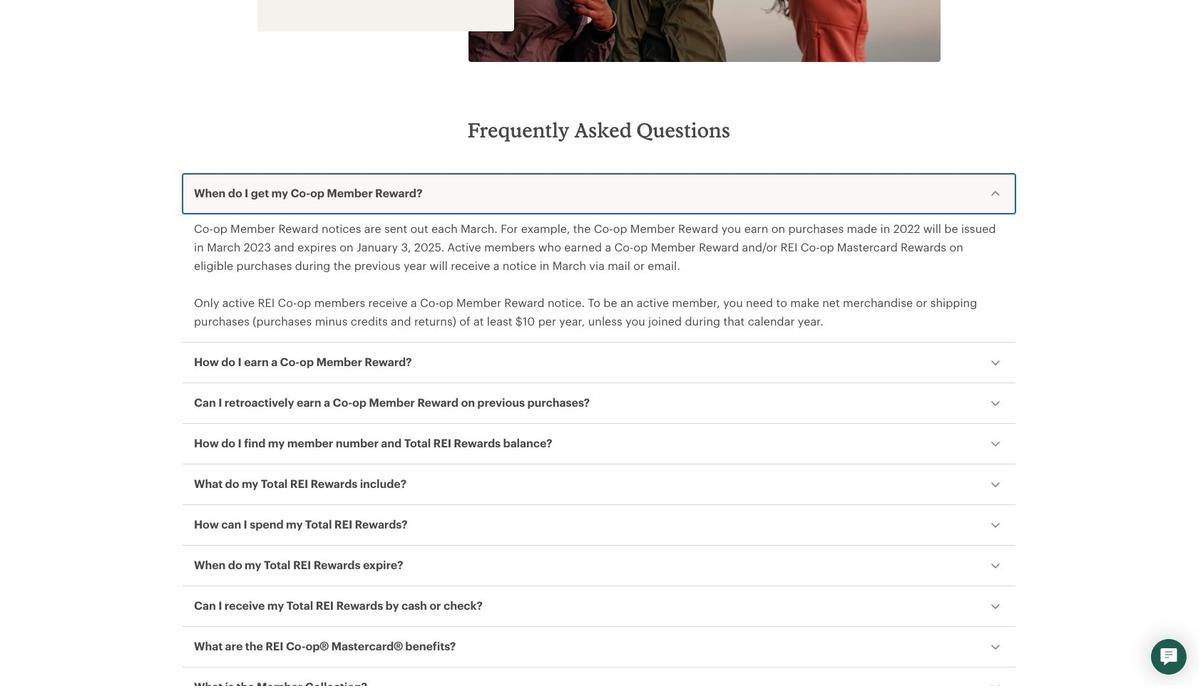 Task type: locate. For each thing, give the bounding box(es) containing it.
live chat image
[[1160, 649, 1177, 666]]



Task type: vqa. For each thing, say whether or not it's contained in the screenshot.
Live chat 'Icon'
yes



